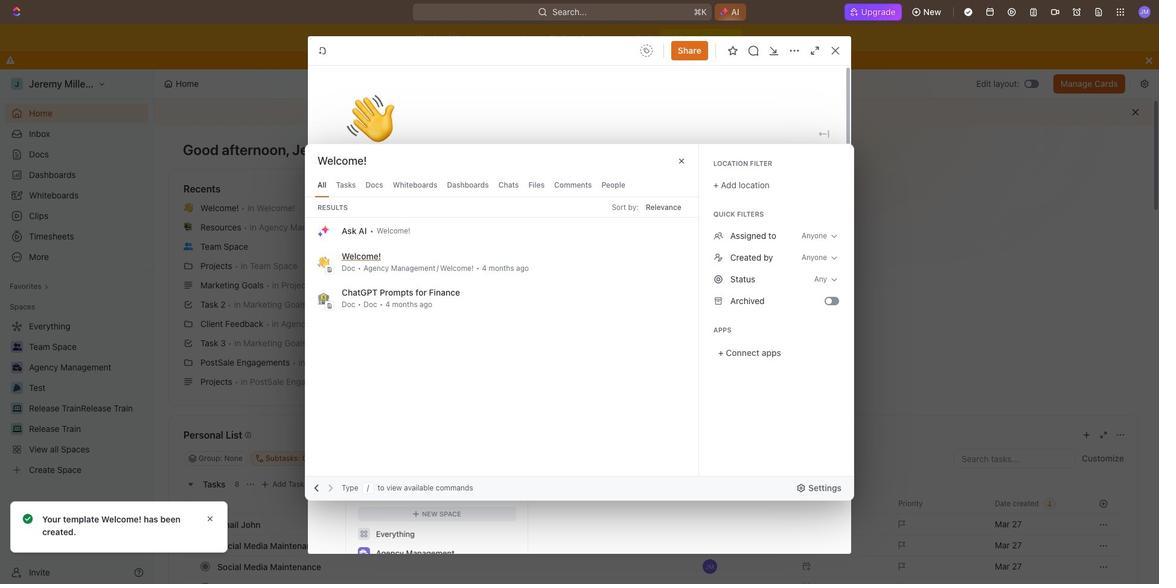 Task type: vqa. For each thing, say whether or not it's contained in the screenshot.
the topmost QDQ9Q image
yes



Task type: describe. For each thing, give the bounding box(es) containing it.
Search or run a command… text field
[[318, 154, 408, 168]]

1 qdq9q image from the top
[[714, 231, 723, 241]]

2 qdq9q image from the top
[[714, 253, 723, 263]]

e83zz image
[[714, 296, 723, 306]]

qdq9q image
[[714, 275, 723, 284]]



Task type: locate. For each thing, give the bounding box(es) containing it.
0 vertical spatial qdq9q image
[[714, 231, 723, 241]]

1 vertical spatial qdq9q image
[[714, 253, 723, 263]]

tree
[[5, 317, 149, 480]]

tree inside sidebar navigation
[[5, 317, 149, 480]]

Search tasks... text field
[[955, 450, 1075, 468]]

user group image
[[184, 243, 193, 250]]

qdq9q image
[[714, 231, 723, 241], [714, 253, 723, 263]]

sidebar navigation
[[0, 69, 154, 585]]

alert
[[154, 99, 1153, 126]]



